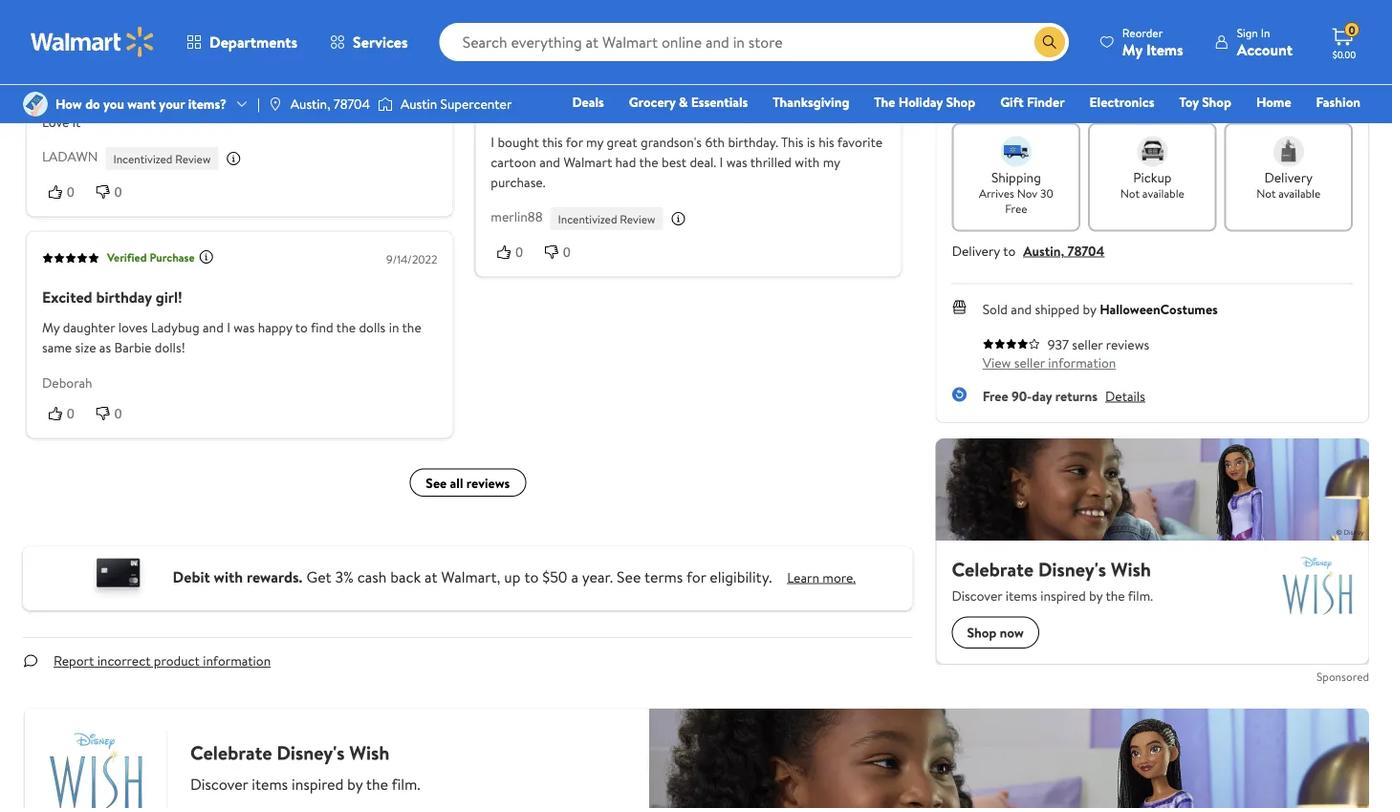 Task type: locate. For each thing, give the bounding box(es) containing it.
2 verified purchase from the top
[[107, 250, 195, 266]]

was down 'birthday.'
[[726, 153, 747, 171]]

austin
[[401, 95, 437, 113]]

items?
[[188, 95, 227, 113]]

i right 'deal.'
[[719, 153, 723, 171]]

see left all
[[426, 474, 447, 492]]

not inside delivery not available
[[1257, 185, 1276, 202]]

0 vertical spatial was
[[726, 153, 747, 171]]

verified purchase for dolls
[[107, 44, 195, 60]]

for inside i bought this for my great grandson's  6th birthday.  this is his favorite cartoon and walmart had the best deal. i was thrilled with my purchase.
[[566, 133, 583, 151]]

incentivized for merlin88
[[558, 211, 617, 227]]

information right 'product'
[[203, 652, 271, 671]]

gift finder link
[[992, 92, 1073, 112]]

$50
[[542, 566, 567, 587]]

78704 down the services popup button on the top left
[[334, 95, 370, 113]]

1 horizontal spatial  image
[[268, 97, 283, 112]]

0 horizontal spatial review
[[175, 151, 211, 167]]

see all reviews
[[426, 474, 510, 492]]

30
[[1040, 185, 1053, 202]]

0 vertical spatial see
[[426, 474, 447, 492]]

1 horizontal spatial debit
[[1246, 120, 1279, 138]]

for right terms
[[686, 566, 706, 587]]

debit right the one debit card image
[[173, 566, 210, 587]]

0 horizontal spatial and
[[203, 318, 224, 337]]

1 vertical spatial my
[[42, 318, 60, 337]]

your left items?
[[159, 95, 185, 113]]

with left rewards.
[[214, 566, 243, 587]]

0 vertical spatial reviews
[[1106, 335, 1149, 354]]

0 horizontal spatial not
[[1120, 185, 1140, 202]]

0 vertical spatial incentivized
[[113, 151, 172, 167]]

 image
[[378, 95, 393, 114]]

for right 'this'
[[566, 133, 583, 151]]

1 horizontal spatial how
[[952, 91, 986, 115]]

1 horizontal spatial shop
[[1202, 93, 1231, 111]]

reviews inside see all reviews link
[[466, 474, 510, 492]]

great
[[607, 133, 637, 151]]

i left bought at the top
[[491, 133, 494, 151]]

size
[[952, 57, 975, 76]]

1 horizontal spatial reviews
[[1106, 335, 1149, 354]]

my left items
[[1122, 39, 1143, 60]]

to left austin, 78704 button
[[1003, 241, 1016, 260]]

verified for excited birthday girl!
[[107, 250, 147, 266]]

 image left it
[[23, 92, 48, 117]]

0 vertical spatial to
[[1003, 241, 1016, 260]]

ladybug
[[151, 318, 199, 337]]

deals link
[[564, 92, 613, 112]]

1 vertical spatial incentivized
[[558, 211, 617, 227]]

my inside my daughter loves ladybug and i was happy to find the dolls in the same size as barbie dolls!
[[42, 318, 60, 337]]

pickup
[[1133, 168, 1172, 186]]

not down intent image for pickup
[[1120, 185, 1140, 202]]

0 vertical spatial verified
[[107, 44, 147, 60]]

austin, down 30
[[1023, 241, 1064, 260]]

thanksgiving
[[773, 93, 849, 111]]

1 available from the left
[[1142, 185, 1184, 202]]

deborah
[[42, 373, 92, 392]]

your for items?
[[159, 95, 185, 113]]

0 horizontal spatial how
[[55, 95, 82, 113]]

fashion registry
[[1140, 93, 1361, 138]]

1 vertical spatial 78704
[[1068, 241, 1105, 260]]

available for delivery
[[1279, 185, 1321, 202]]

austin, right | at the top of the page
[[290, 95, 330, 113]]

and right ladybug
[[203, 318, 224, 337]]

0 horizontal spatial  image
[[23, 92, 48, 117]]

do down size : standard
[[990, 91, 1009, 115]]

shop down size
[[946, 93, 975, 111]]

with down is
[[795, 153, 820, 171]]

0 button
[[42, 182, 90, 201], [90, 182, 137, 201], [491, 242, 538, 262], [538, 242, 586, 262], [42, 403, 90, 423], [90, 403, 137, 423]]

2 shop from the left
[[1202, 93, 1231, 111]]

0 vertical spatial austin,
[[290, 95, 330, 113]]

size
[[75, 338, 96, 357]]

and right sold
[[1011, 300, 1032, 319]]

thanksgiving link
[[764, 92, 858, 112]]

the right had
[[639, 153, 658, 171]]

available down intent image for pickup
[[1142, 185, 1184, 202]]

is
[[807, 133, 815, 151]]

0 horizontal spatial with
[[214, 566, 243, 587]]

1 vertical spatial for
[[686, 566, 706, 587]]

my down the his on the right of the page
[[823, 153, 840, 171]]

available inside delivery not available
[[1279, 185, 1321, 202]]

2 available from the left
[[1279, 185, 1321, 202]]

0 vertical spatial my
[[1122, 39, 1143, 60]]

0 horizontal spatial you
[[103, 95, 124, 113]]

seller right 937
[[1072, 335, 1103, 354]]

1 vertical spatial information
[[203, 652, 271, 671]]

1 horizontal spatial 78704
[[1068, 241, 1105, 260]]

austin, 78704 button
[[1023, 241, 1105, 260]]

1 vertical spatial my
[[823, 153, 840, 171]]

delivery down arrives
[[952, 241, 1000, 260]]

how do you want your item?
[[952, 91, 1165, 115]]

1 horizontal spatial seller
[[1072, 335, 1103, 354]]

0 down the barbie
[[115, 406, 122, 421]]

1 horizontal spatial my
[[823, 153, 840, 171]]

incentivized
[[113, 151, 172, 167], [558, 211, 617, 227]]

debit down 'home' link
[[1246, 120, 1279, 138]]

one debit card image
[[80, 554, 157, 603]]

selections
[[1295, 56, 1353, 74]]

how down size
[[952, 91, 986, 115]]

0 horizontal spatial delivery
[[952, 241, 1000, 260]]

reviews right all
[[466, 474, 510, 492]]

1 horizontal spatial the
[[402, 318, 421, 337]]

1 vertical spatial incentivized review
[[558, 211, 655, 227]]

0 vertical spatial debit
[[1246, 120, 1279, 138]]

information inside 'report incorrect product information' button
[[203, 652, 271, 671]]

you for how do you want your item?
[[1013, 91, 1040, 115]]

 image for austin, 78704
[[268, 97, 283, 112]]

my
[[586, 133, 603, 151], [823, 153, 840, 171]]

1 horizontal spatial delivery
[[1264, 168, 1313, 186]]

deal.
[[690, 153, 716, 171]]

0 horizontal spatial was
[[234, 318, 255, 337]]

0 horizontal spatial my
[[42, 318, 60, 337]]

|
[[257, 95, 260, 113]]

1 vertical spatial i
[[719, 153, 723, 171]]

2 horizontal spatial the
[[639, 153, 658, 171]]

a
[[571, 566, 578, 587]]

incentivized down walmart
[[558, 211, 617, 227]]

1 vertical spatial incentivized review information image
[[671, 211, 686, 226]]

Search search field
[[439, 23, 1069, 61]]

austin, 78704
[[290, 95, 370, 113]]

barbie
[[114, 338, 151, 357]]

reviews down sold and shipped by halloweencostumes
[[1106, 335, 1149, 354]]

0 horizontal spatial incentivized review
[[113, 151, 211, 167]]

1 vertical spatial delivery
[[952, 241, 1000, 260]]

ladawn
[[42, 147, 98, 166]]

want left items?
[[127, 95, 156, 113]]

not inside the pickup not available
[[1120, 185, 1140, 202]]

&
[[679, 93, 688, 111]]

1 vertical spatial purchase
[[150, 250, 195, 266]]

1 vertical spatial with
[[214, 566, 243, 587]]

shipping
[[991, 168, 1041, 186]]

learn more.
[[787, 568, 856, 587]]

1 horizontal spatial my
[[1122, 39, 1143, 60]]

1 vertical spatial was
[[234, 318, 255, 337]]

your left item?
[[1085, 91, 1118, 115]]

want right gift
[[1044, 91, 1081, 115]]

0 horizontal spatial available
[[1142, 185, 1184, 202]]

seller
[[1072, 335, 1103, 354], [1014, 354, 1045, 372]]

seller for view
[[1014, 354, 1045, 372]]

1 not from the left
[[1120, 185, 1140, 202]]

9/22/2023
[[385, 45, 437, 61]]

purchase left verified purchase information icon
[[150, 250, 195, 266]]

0 horizontal spatial see
[[426, 474, 447, 492]]

0 vertical spatial incentivized review information image
[[226, 151, 241, 166]]

0
[[1348, 22, 1355, 38], [67, 184, 74, 199], [115, 184, 122, 199], [516, 244, 523, 260], [563, 244, 571, 260], [67, 406, 74, 421], [115, 406, 122, 421]]

to
[[1003, 241, 1016, 260], [295, 318, 308, 337], [524, 566, 539, 587]]

1 horizontal spatial i
[[491, 133, 494, 151]]

delivery not available
[[1257, 168, 1321, 202]]

home link
[[1248, 92, 1300, 112]]

to left find
[[295, 318, 308, 337]]

0 vertical spatial with
[[795, 153, 820, 171]]

0 horizontal spatial seller
[[1014, 354, 1045, 372]]

0 vertical spatial free
[[1005, 201, 1027, 217]]

happy
[[258, 318, 292, 337]]

$0.00
[[1333, 48, 1356, 61]]

excited birthday girl!
[[42, 286, 182, 307]]

1 vertical spatial to
[[295, 318, 308, 337]]

1 horizontal spatial was
[[726, 153, 747, 171]]

to inside my daughter loves ladybug and i was happy to find the dolls in the same size as barbie dolls!
[[295, 318, 308, 337]]

verified purchase
[[107, 44, 195, 60], [107, 250, 195, 266]]

reorder
[[1122, 24, 1163, 41]]

delivery down intent image for delivery at the right of the page
[[1264, 168, 1313, 186]]

1 vertical spatial verified purchase
[[107, 250, 195, 266]]

1 horizontal spatial incentivized review information image
[[671, 211, 686, 226]]

1 horizontal spatial for
[[686, 566, 706, 587]]

walmart
[[564, 153, 612, 171]]

1 horizontal spatial not
[[1257, 185, 1276, 202]]

1 horizontal spatial incentivized review
[[558, 211, 655, 227]]

was inside my daughter loves ladybug and i was happy to find the dolls in the same size as barbie dolls!
[[234, 318, 255, 337]]

0 horizontal spatial debit
[[173, 566, 210, 587]]

shipping arrives nov 30 free
[[979, 168, 1053, 217]]

registry link
[[1132, 119, 1198, 139]]

0 vertical spatial incentivized review
[[113, 151, 211, 167]]

0 vertical spatial delivery
[[1264, 168, 1313, 186]]

1 horizontal spatial your
[[1085, 91, 1118, 115]]

incentivized review down how do you want your items?
[[113, 151, 211, 167]]

you
[[1013, 91, 1040, 115], [103, 95, 124, 113]]

was left the happy
[[234, 318, 255, 337]]

not for pickup
[[1120, 185, 1140, 202]]

my up same at the left of page
[[42, 318, 60, 337]]

 image
[[23, 92, 48, 117], [268, 97, 283, 112]]

0 horizontal spatial shop
[[946, 93, 975, 111]]

the right "in"
[[402, 318, 421, 337]]

2 horizontal spatial to
[[1003, 241, 1016, 260]]

the holiday shop
[[874, 93, 975, 111]]

intent image for shipping image
[[1001, 136, 1032, 167]]

was inside i bought this for my great grandson's  6th birthday.  this is his favorite cartoon and walmart had the best deal. i was thrilled with my purchase.
[[726, 153, 747, 171]]

available down intent image for delivery at the right of the page
[[1279, 185, 1321, 202]]

78704 up the by
[[1068, 241, 1105, 260]]

1 horizontal spatial with
[[795, 153, 820, 171]]

incentivized review for merlin88
[[558, 211, 655, 227]]

1 horizontal spatial review
[[620, 211, 655, 227]]

1 purchase from the top
[[150, 44, 195, 60]]

3%
[[335, 566, 354, 587]]

incentivized for ladawn
[[113, 151, 172, 167]]

verified purchase up girl!
[[107, 250, 195, 266]]

1 horizontal spatial see
[[617, 566, 641, 587]]

grandson's
[[641, 133, 702, 151]]

i left the happy
[[227, 318, 230, 337]]

0 vertical spatial 78704
[[334, 95, 370, 113]]

bought
[[498, 133, 539, 151]]

verified up how do you want your items?
[[107, 44, 147, 60]]

back
[[390, 566, 421, 587]]

1 horizontal spatial want
[[1044, 91, 1081, 115]]

free left 90-
[[983, 387, 1008, 405]]

not down intent image for delivery at the right of the page
[[1257, 185, 1276, 202]]

and down 'this'
[[539, 153, 560, 171]]

incentivized down how do you want your items?
[[113, 151, 172, 167]]

1 vertical spatial verified
[[107, 250, 147, 266]]

information up returns
[[1048, 354, 1116, 372]]

incentivized review information image down items?
[[226, 151, 241, 166]]

2 purchase from the top
[[150, 250, 195, 266]]

0 down how do you want your items?
[[115, 184, 122, 199]]

review down items?
[[175, 151, 211, 167]]

1 horizontal spatial and
[[539, 153, 560, 171]]

2 vertical spatial i
[[227, 318, 230, 337]]

sign
[[1237, 24, 1258, 41]]

1 horizontal spatial you
[[1013, 91, 1040, 115]]

not
[[1120, 185, 1140, 202], [1257, 185, 1276, 202]]

how up ladawn in the left of the page
[[55, 95, 82, 113]]

0 vertical spatial i
[[491, 133, 494, 151]]

with
[[795, 153, 820, 171], [214, 566, 243, 587]]

to right up on the bottom
[[524, 566, 539, 587]]

do right it
[[85, 95, 100, 113]]

0 horizontal spatial reviews
[[466, 474, 510, 492]]

verified up the birthday
[[107, 250, 147, 266]]

delivery
[[1264, 168, 1313, 186], [952, 241, 1000, 260]]

shop right 'toy'
[[1202, 93, 1231, 111]]

review down had
[[620, 211, 655, 227]]

0 horizontal spatial i
[[227, 318, 230, 337]]

1 vertical spatial free
[[983, 387, 1008, 405]]

2 verified from the top
[[107, 250, 147, 266]]

1 vertical spatial review
[[620, 211, 655, 227]]

and inside i bought this for my great grandson's  6th birthday.  this is his favorite cartoon and walmart had the best deal. i was thrilled with my purchase.
[[539, 153, 560, 171]]

0 vertical spatial for
[[566, 133, 583, 151]]

incentivized review information image
[[226, 151, 241, 166], [671, 211, 686, 226]]

toy
[[1179, 93, 1199, 111]]

free inside shipping arrives nov 30 free
[[1005, 201, 1027, 217]]

incentivized review information image down best
[[671, 211, 686, 226]]

1 horizontal spatial available
[[1279, 185, 1321, 202]]

my inside 'reorder my items'
[[1122, 39, 1143, 60]]

sign in account
[[1237, 24, 1293, 60]]

my up walmart
[[586, 133, 603, 151]]

0 vertical spatial review
[[175, 151, 211, 167]]

0 vertical spatial information
[[1048, 354, 1116, 372]]

incentivized review information image for merlin88
[[671, 211, 686, 226]]

2 not from the left
[[1257, 185, 1276, 202]]

1 horizontal spatial do
[[990, 91, 1009, 115]]

halloweencostumes
[[1100, 300, 1218, 319]]

want
[[1044, 91, 1081, 115], [127, 95, 156, 113]]

verified purchase up how do you want your items?
[[107, 44, 195, 60]]

0 vertical spatial verified purchase
[[107, 44, 195, 60]]

1 vertical spatial debit
[[173, 566, 210, 587]]

delivery inside delivery not available
[[1264, 168, 1313, 186]]

0 horizontal spatial incentivized
[[113, 151, 172, 167]]

free down shipping
[[1005, 201, 1027, 217]]

 image right | at the top of the page
[[268, 97, 283, 112]]

report incorrect product information
[[54, 652, 271, 671]]

0 vertical spatial my
[[586, 133, 603, 151]]

1 vertical spatial reviews
[[466, 474, 510, 492]]

one debit card  debit with rewards. get 3% cash back at walmart, up to $50 a year. see terms for eligibility. learn more. element
[[787, 568, 856, 588]]

seller down "3.9872 stars out of 5, based on 937 seller reviews" element
[[1014, 354, 1045, 372]]

services button
[[314, 19, 424, 65]]

see right year.
[[617, 566, 641, 587]]

available for pickup
[[1142, 185, 1184, 202]]

purchase for dolls
[[150, 44, 195, 60]]

1 verified from the top
[[107, 44, 147, 60]]

size : standard
[[952, 57, 1034, 76]]

incentivized review information image for ladawn
[[226, 151, 241, 166]]

walmart,
[[441, 566, 500, 587]]

one debit link
[[1205, 119, 1287, 139]]

the right find
[[336, 318, 356, 337]]

it
[[72, 112, 81, 131]]

incorrect
[[97, 652, 151, 671]]

how do you want your items?
[[55, 95, 227, 113]]

available inside the pickup not available
[[1142, 185, 1184, 202]]

1 horizontal spatial incentivized
[[558, 211, 617, 227]]

purchase up how do you want your items?
[[150, 44, 195, 60]]

available
[[1142, 185, 1184, 202], [1279, 185, 1321, 202]]

0 horizontal spatial for
[[566, 133, 583, 151]]

1 verified purchase from the top
[[107, 44, 195, 60]]

sold and shipped by halloweencostumes
[[983, 300, 1218, 319]]

information
[[1048, 354, 1116, 372], [203, 652, 271, 671]]

0 horizontal spatial do
[[85, 95, 100, 113]]

1 vertical spatial austin,
[[1023, 241, 1064, 260]]

birthday
[[96, 286, 152, 307]]

incentivized review down walmart
[[558, 211, 655, 227]]

i
[[491, 133, 494, 151], [719, 153, 723, 171], [227, 318, 230, 337]]



Task type: vqa. For each thing, say whether or not it's contained in the screenshot.
Sold by SOFT INC.
no



Task type: describe. For each thing, give the bounding box(es) containing it.
review for merlin88
[[620, 211, 655, 227]]

pickup not available
[[1120, 168, 1184, 202]]

holiday
[[899, 93, 943, 111]]

sold
[[983, 300, 1008, 319]]

want for item?
[[1044, 91, 1081, 115]]

loves
[[118, 318, 148, 337]]

view seller information
[[983, 354, 1116, 372]]

2 horizontal spatial i
[[719, 153, 723, 171]]

in
[[1261, 24, 1270, 41]]

verified purchase information image
[[199, 249, 214, 265]]

0 horizontal spatial austin,
[[290, 95, 330, 113]]

0 down walmart
[[563, 244, 571, 260]]

departments button
[[170, 19, 314, 65]]

supercenter
[[440, 95, 512, 113]]

details button
[[1105, 387, 1145, 405]]

delivery for to
[[952, 241, 1000, 260]]

grocery
[[629, 93, 676, 111]]

do for how do you want your item?
[[990, 91, 1009, 115]]

937
[[1048, 335, 1069, 354]]

:
[[975, 57, 979, 76]]

year.
[[582, 566, 613, 587]]

all
[[450, 474, 463, 492]]

austin supercenter
[[401, 95, 512, 113]]

merlin88
[[491, 208, 543, 226]]

1 horizontal spatial information
[[1048, 354, 1116, 372]]

edit
[[1269, 56, 1292, 74]]

0 down ladawn in the left of the page
[[67, 184, 74, 199]]

learn
[[787, 568, 819, 587]]

walmart+ link
[[1295, 119, 1369, 139]]

shipped
[[1035, 300, 1080, 319]]

not for delivery
[[1257, 185, 1276, 202]]

purchase.
[[491, 173, 545, 191]]

finder
[[1027, 93, 1065, 111]]

debit with rewards. get 3% cash back at walmart, up to $50 a year. see terms for eligibility.
[[173, 566, 772, 587]]

essentials
[[691, 93, 748, 111]]

electronics
[[1090, 93, 1154, 111]]

nov
[[1017, 185, 1038, 202]]

cash
[[357, 566, 387, 587]]

up
[[504, 566, 520, 587]]

the holiday shop link
[[866, 92, 984, 112]]

9/14/2022
[[386, 251, 437, 267]]

birthday.
[[728, 133, 778, 151]]

toy shop link
[[1171, 92, 1240, 112]]

the inside i bought this for my great grandson's  6th birthday.  this is his favorite cartoon and walmart had the best deal. i was thrilled with my purchase.
[[639, 153, 658, 171]]

same
[[42, 338, 72, 357]]

i bought this for my great grandson's  6th birthday.  this is his favorite cartoon and walmart had the best deal. i was thrilled with my purchase.
[[491, 133, 883, 191]]

cartoon
[[491, 153, 536, 171]]

1 shop from the left
[[946, 93, 975, 111]]

1 vertical spatial see
[[617, 566, 641, 587]]

reviews for 937 seller reviews
[[1106, 335, 1149, 354]]

returns
[[1055, 387, 1098, 405]]

in
[[389, 318, 399, 337]]

terms
[[644, 566, 683, 587]]

0 horizontal spatial my
[[586, 133, 603, 151]]

2 vertical spatial to
[[524, 566, 539, 587]]

dolls
[[359, 318, 386, 337]]

one debit
[[1214, 120, 1279, 138]]

90-
[[1011, 387, 1032, 405]]

purchase for excited birthday girl!
[[150, 250, 195, 266]]

arrives
[[979, 185, 1014, 202]]

reviews for see all reviews
[[466, 474, 510, 492]]

my daughter loves ladybug and i was happy to find the dolls in the same size as barbie dolls!
[[42, 318, 421, 357]]

find
[[311, 318, 333, 337]]

reorder my items
[[1122, 24, 1183, 60]]

Walmart Site-Wide search field
[[439, 23, 1069, 61]]

walmart+
[[1303, 120, 1361, 138]]

verified for dolls
[[107, 44, 147, 60]]

love
[[42, 112, 69, 131]]

report
[[54, 652, 94, 671]]

and inside my daughter loves ladybug and i was happy to find the dolls in the same size as barbie dolls!
[[203, 318, 224, 337]]

search icon image
[[1042, 34, 1057, 50]]

more.
[[823, 568, 856, 587]]

how for how do you want your item?
[[952, 91, 986, 115]]

report incorrect product information button
[[38, 639, 286, 684]]

edit selections
[[1269, 56, 1353, 74]]

product
[[154, 652, 200, 671]]

grocery & essentials link
[[620, 92, 757, 112]]

this
[[781, 133, 804, 151]]

incentivized review for ladawn
[[113, 151, 211, 167]]

intent image for delivery image
[[1273, 136, 1304, 167]]

dolls!
[[155, 338, 185, 357]]

seller for 937
[[1072, 335, 1103, 354]]

rewards.
[[247, 566, 303, 587]]

you for how do you want your items?
[[103, 95, 124, 113]]

verified purchase for excited birthday girl!
[[107, 250, 195, 266]]

1 horizontal spatial austin,
[[1023, 241, 1064, 260]]

want for items?
[[127, 95, 156, 113]]

departments
[[209, 32, 297, 53]]

sponsored
[[1317, 669, 1369, 685]]

best
[[662, 153, 687, 171]]

gift
[[544, 101, 569, 122]]

walmart image
[[31, 27, 155, 57]]

love it
[[42, 112, 81, 131]]

 image for how do you want your items?
[[23, 92, 48, 117]]

view seller information link
[[983, 354, 1116, 372]]

the
[[874, 93, 895, 111]]

this
[[542, 133, 563, 151]]

eligibility.
[[710, 566, 772, 587]]

edit selections button
[[1269, 56, 1353, 74]]

your for item?
[[1085, 91, 1118, 115]]

0 down the merlin88
[[516, 244, 523, 260]]

delivery for not
[[1264, 168, 1313, 186]]

3.9872 stars out of 5, based on 937 seller reviews element
[[983, 338, 1040, 349]]

toy shop
[[1179, 93, 1231, 111]]

home
[[1256, 93, 1291, 111]]

0 up "$0.00"
[[1348, 22, 1355, 38]]

delivery to austin, 78704
[[952, 241, 1105, 260]]

how for how do you want your items?
[[55, 95, 82, 113]]

0 horizontal spatial the
[[336, 318, 356, 337]]

by
[[1083, 300, 1096, 319]]

perfect
[[491, 101, 540, 122]]

free 90-day returns details
[[983, 387, 1145, 405]]

as
[[99, 338, 111, 357]]

review for ladawn
[[175, 151, 211, 167]]

2 horizontal spatial and
[[1011, 300, 1032, 319]]

937 seller reviews
[[1048, 335, 1149, 354]]

grocery & essentials
[[629, 93, 748, 111]]

0 down deborah
[[67, 406, 74, 421]]

electronics link
[[1081, 92, 1163, 112]]

do for how do you want your items?
[[85, 95, 100, 113]]

i inside my daughter loves ladybug and i was happy to find the dolls in the same size as barbie dolls!
[[227, 318, 230, 337]]

intent image for pickup image
[[1137, 136, 1168, 167]]

details
[[1105, 387, 1145, 405]]

with inside i bought this for my great grandson's  6th birthday.  this is his favorite cartoon and walmart had the best deal. i was thrilled with my purchase.
[[795, 153, 820, 171]]



